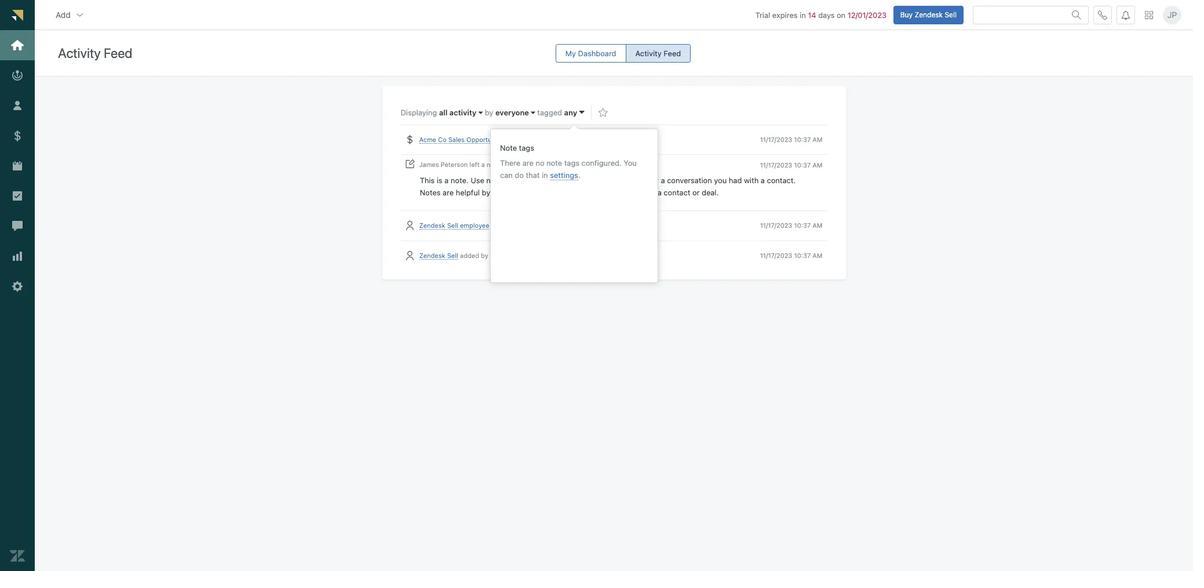 Task type: describe. For each thing, give the bounding box(es) containing it.
0 horizontal spatial feed
[[104, 46, 132, 61]]

configured.
[[582, 158, 622, 168]]

1 vertical spatial peterson
[[512, 251, 539, 259]]

$0.00
[[505, 136, 523, 143]]

meeting,
[[619, 176, 650, 185]]

buy zendesk sell
[[901, 10, 957, 19]]

0 vertical spatial with
[[744, 176, 759, 185]]

jp button
[[1164, 6, 1182, 24]]

by down keeping
[[512, 222, 520, 229]]

on
[[837, 10, 846, 19]]

1 vertical spatial with
[[641, 188, 656, 197]]

10:37 for james peterson
[[795, 251, 811, 259]]

settings .
[[550, 170, 581, 180]]

activity
[[450, 108, 477, 117]]

2 11/17/2023 10:37 am from the top
[[760, 161, 823, 169]]

buy zendesk sell button
[[894, 6, 964, 24]]

zendesk image
[[10, 549, 25, 564]]

helpful
[[456, 188, 480, 197]]

there are no note tags configured. you can do that in
[[500, 158, 637, 180]]

my dashboard
[[566, 48, 617, 58]]

note
[[500, 143, 517, 152]]

left
[[470, 161, 480, 168]]

that
[[526, 170, 540, 180]]

am for zendesk sell employee added by
[[813, 222, 823, 229]]

11/17/2023 10:37 am for zendesk sell employee added by
[[760, 222, 823, 229]]

everyone
[[496, 108, 529, 117]]

a down enter
[[522, 188, 526, 197]]

0 horizontal spatial opportunity
[[467, 136, 503, 143]]

11/17/2023 for james peterson
[[760, 251, 793, 259]]

tagged
[[538, 108, 562, 117]]

updates
[[538, 176, 566, 185]]

0 vertical spatial added
[[491, 222, 511, 229]]

1 horizontal spatial feed
[[664, 48, 681, 58]]

use
[[471, 176, 485, 185]]

are inside this is a note. use notes to enter updates about a call, a meeting, or a conversation you had with a contact. notes are helpful by keeping a history of your communications with a contact or deal.
[[443, 188, 454, 197]]

note inside there are no note tags configured. you can do that in
[[547, 158, 562, 168]]

is
[[437, 176, 443, 185]]

0 horizontal spatial added
[[460, 251, 479, 259]]

bell image
[[1122, 10, 1131, 19]]

note tags
[[500, 143, 535, 152]]

tags inside there are no note tags configured. you can do that in
[[565, 158, 580, 168]]

all
[[439, 108, 448, 117]]

0 horizontal spatial co
[[438, 136, 447, 143]]

0 horizontal spatial activity feed
[[58, 46, 132, 61]]

notes
[[420, 188, 441, 197]]

any
[[564, 108, 578, 117]]

can
[[500, 170, 513, 180]]

0 vertical spatial in
[[800, 10, 806, 19]]

.
[[579, 170, 581, 180]]

do
[[515, 170, 524, 180]]

contact.
[[767, 176, 796, 185]]

1 horizontal spatial activity feed
[[636, 48, 681, 58]]

2 am from the top
[[813, 161, 823, 169]]

all activity link
[[439, 108, 483, 117]]

a left contact.
[[761, 176, 765, 185]]

2 10:37 from the top
[[795, 161, 811, 169]]

trial expires in 14 days on 12/01/2023
[[756, 10, 887, 19]]

caret down image inside all activity link
[[479, 109, 483, 117]]

0 horizontal spatial acme co sales opportunity link
[[419, 136, 503, 144]]

activity feed link
[[626, 44, 691, 63]]

zendesk sell link
[[419, 251, 458, 260]]

14
[[808, 10, 817, 19]]

sell for zendesk sell employee added by
[[447, 222, 458, 229]]

by left everyone
[[485, 108, 494, 117]]

11/17/2023 10:37 am for james peterson
[[760, 251, 823, 259]]

buy
[[901, 10, 913, 19]]

11/17/2023 10:37 am for acme co sales opportunity $0.00
[[760, 136, 823, 143]]

all activity
[[439, 108, 477, 117]]

acme co sales opportunity $0.00
[[419, 136, 523, 143]]

1 horizontal spatial acme
[[513, 161, 530, 168]]

chevron down image
[[75, 10, 85, 19]]



Task type: vqa. For each thing, say whether or not it's contained in the screenshot.
of
yes



Task type: locate. For each thing, give the bounding box(es) containing it.
a right 'left'
[[482, 161, 485, 168]]

1 11/17/2023 from the top
[[760, 136, 793, 143]]

feed
[[104, 46, 132, 61], [664, 48, 681, 58]]

1 10:37 from the top
[[795, 136, 811, 143]]

calls image
[[1099, 10, 1108, 19]]

in inside there are no note tags configured. you can do that in
[[542, 170, 548, 180]]

0 vertical spatial peterson
[[441, 161, 468, 168]]

opportunity up 'left'
[[467, 136, 503, 143]]

0 vertical spatial opportunity
[[467, 136, 503, 143]]

sales
[[449, 136, 465, 143], [542, 161, 558, 168]]

by down use
[[482, 188, 491, 197]]

zendesk sell employee link
[[419, 222, 490, 230]]

deal.
[[702, 188, 719, 197]]

sell down zendesk sell employee link in the left top of the page
[[447, 251, 458, 259]]

days
[[819, 10, 835, 19]]

0 horizontal spatial are
[[443, 188, 454, 197]]

12/01/2023
[[848, 10, 887, 19]]

sell right buy
[[945, 10, 957, 19]]

keeping
[[493, 188, 520, 197]]

1 vertical spatial acme
[[513, 161, 530, 168]]

0 vertical spatial tags
[[519, 143, 535, 152]]

acme co sales opportunity link up settings
[[513, 161, 597, 169]]

11/17/2023 for acme co sales opportunity $0.00
[[760, 136, 793, 143]]

for
[[502, 161, 511, 168]]

0 horizontal spatial sales
[[449, 136, 465, 143]]

a left contact
[[658, 188, 662, 197]]

10:37 for zendesk sell employee added by
[[795, 222, 811, 229]]

1 vertical spatial sales
[[542, 161, 558, 168]]

history
[[529, 188, 553, 197]]

sell left employee
[[447, 222, 458, 229]]

0 vertical spatial are
[[523, 158, 534, 168]]

3 10:37 from the top
[[795, 222, 811, 229]]

zendesk products image
[[1146, 11, 1154, 19]]

this
[[420, 176, 435, 185]]

0 vertical spatial or
[[652, 176, 659, 185]]

3 11/17/2023 from the top
[[760, 222, 793, 229]]

1 horizontal spatial added
[[491, 222, 511, 229]]

1 vertical spatial tags
[[565, 158, 580, 168]]

tags
[[519, 143, 535, 152], [565, 158, 580, 168]]

0 vertical spatial james
[[419, 161, 439, 168]]

3 11/17/2023 10:37 am from the top
[[760, 222, 823, 229]]

expires
[[773, 10, 798, 19]]

acme co sales opportunity link
[[419, 136, 503, 144], [513, 161, 597, 169]]

zendesk sell employee added by
[[419, 222, 522, 229]]

in
[[800, 10, 806, 19], [542, 170, 548, 180]]

opportunity
[[467, 136, 503, 143], [560, 161, 597, 168]]

with down meeting,
[[641, 188, 656, 197]]

0 horizontal spatial peterson
[[441, 161, 468, 168]]

or down conversation
[[693, 188, 700, 197]]

2 vertical spatial sell
[[447, 251, 458, 259]]

there
[[500, 158, 521, 168]]

1 am from the top
[[813, 136, 823, 143]]

a up contact
[[661, 176, 665, 185]]

4 11/17/2023 from the top
[[760, 251, 793, 259]]

trial
[[756, 10, 771, 19]]

added
[[491, 222, 511, 229], [460, 251, 479, 259]]

a right is
[[445, 176, 449, 185]]

search image
[[1073, 10, 1082, 19]]

1 horizontal spatial co
[[532, 161, 540, 168]]

zendesk inside button
[[915, 10, 943, 19]]

1 vertical spatial acme co sales opportunity link
[[513, 161, 597, 169]]

enter
[[517, 176, 536, 185]]

or right meeting,
[[652, 176, 659, 185]]

0 horizontal spatial or
[[652, 176, 659, 185]]

are
[[523, 158, 534, 168], [443, 188, 454, 197]]

1 horizontal spatial in
[[800, 10, 806, 19]]

4 11/17/2023 10:37 am from the top
[[760, 251, 823, 259]]

are inside there are no note tags configured. you can do that in
[[523, 158, 534, 168]]

james
[[419, 161, 439, 168], [490, 251, 510, 259]]

this is a note. use notes to enter updates about a call, a meeting, or a conversation you had with a contact. notes are helpful by keeping a history of your communications with a contact or deal.
[[420, 176, 798, 197]]

0 vertical spatial acme co sales opportunity link
[[419, 136, 503, 144]]

1 vertical spatial james
[[490, 251, 510, 259]]

james down zendesk sell employee added by
[[490, 251, 510, 259]]

1 horizontal spatial activity
[[636, 48, 662, 58]]

1 vertical spatial opportunity
[[560, 161, 597, 168]]

activity right "dashboard"
[[636, 48, 662, 58]]

in right that
[[542, 170, 548, 180]]

am for james peterson
[[813, 251, 823, 259]]

you
[[714, 176, 727, 185]]

dashboard
[[578, 48, 617, 58]]

acme
[[419, 136, 436, 143], [513, 161, 530, 168]]

1 horizontal spatial are
[[523, 158, 534, 168]]

0 horizontal spatial caret down image
[[479, 109, 483, 117]]

added down zendesk sell employee added by
[[460, 251, 479, 259]]

0 vertical spatial zendesk
[[915, 10, 943, 19]]

1 horizontal spatial james
[[490, 251, 510, 259]]

with
[[744, 176, 759, 185], [641, 188, 656, 197]]

a left call,
[[591, 176, 595, 185]]

4 10:37 from the top
[[795, 251, 811, 259]]

0 horizontal spatial acme
[[419, 136, 436, 143]]

settings
[[550, 170, 579, 180]]

acme up do
[[513, 161, 530, 168]]

had
[[729, 176, 742, 185]]

sales down all activity
[[449, 136, 465, 143]]

0 horizontal spatial note
[[487, 161, 501, 168]]

0 horizontal spatial activity
[[58, 46, 101, 61]]

0 vertical spatial sell
[[945, 10, 957, 19]]

activity
[[58, 46, 101, 61], [636, 48, 662, 58]]

call,
[[597, 176, 611, 185]]

1 vertical spatial zendesk
[[419, 222, 446, 229]]

0 vertical spatial co
[[438, 136, 447, 143]]

1 horizontal spatial tags
[[565, 158, 580, 168]]

1 vertical spatial added
[[460, 251, 479, 259]]

communications
[[581, 188, 639, 197]]

about
[[568, 176, 588, 185]]

1 vertical spatial sell
[[447, 222, 458, 229]]

am for acme co sales opportunity $0.00
[[813, 136, 823, 143]]

notes
[[487, 176, 506, 185]]

caret down image
[[579, 107, 585, 117]]

note.
[[451, 176, 469, 185]]

zendesk down zendesk sell employee link in the left top of the page
[[419, 251, 446, 259]]

a right call,
[[613, 176, 617, 185]]

acme down displaying
[[419, 136, 436, 143]]

settings link
[[550, 170, 579, 180]]

note left for
[[487, 161, 501, 168]]

1 vertical spatial are
[[443, 188, 454, 197]]

or
[[652, 176, 659, 185], [693, 188, 700, 197]]

tags right note
[[519, 143, 535, 152]]

a
[[482, 161, 485, 168], [445, 176, 449, 185], [591, 176, 595, 185], [613, 176, 617, 185], [661, 176, 665, 185], [761, 176, 765, 185], [522, 188, 526, 197], [658, 188, 662, 197]]

activity feed
[[58, 46, 132, 61], [636, 48, 681, 58]]

4 am from the top
[[813, 251, 823, 259]]

caret down image
[[479, 109, 483, 117], [531, 109, 536, 117]]

zendesk right buy
[[915, 10, 943, 19]]

10:37 for acme co sales opportunity $0.00
[[795, 136, 811, 143]]

notes image
[[406, 160, 415, 169]]

my dashboard link
[[556, 44, 626, 63]]

jp
[[1168, 10, 1178, 20]]

activity down the 'chevron down' image
[[58, 46, 101, 61]]

your
[[564, 188, 579, 197]]

1 horizontal spatial or
[[693, 188, 700, 197]]

my
[[566, 48, 576, 58]]

employee
[[460, 222, 490, 229]]

1 horizontal spatial with
[[744, 176, 759, 185]]

1 horizontal spatial peterson
[[512, 251, 539, 259]]

sell
[[945, 10, 957, 19], [447, 222, 458, 229], [447, 251, 458, 259]]

1 vertical spatial or
[[693, 188, 700, 197]]

1 horizontal spatial acme co sales opportunity link
[[513, 161, 597, 169]]

co
[[438, 136, 447, 143], [532, 161, 540, 168]]

1 caret down image from the left
[[479, 109, 483, 117]]

1 horizontal spatial sales
[[542, 161, 558, 168]]

tags up settings .
[[565, 158, 580, 168]]

caret down image right "activity"
[[479, 109, 483, 117]]

2 vertical spatial zendesk
[[419, 251, 446, 259]]

0 horizontal spatial with
[[641, 188, 656, 197]]

add
[[56, 10, 71, 19]]

to
[[508, 176, 515, 185]]

conversation
[[667, 176, 712, 185]]

co up that
[[532, 161, 540, 168]]

0 vertical spatial acme
[[419, 136, 436, 143]]

no
[[536, 158, 545, 168]]

sell inside button
[[945, 10, 957, 19]]

james up this
[[419, 161, 439, 168]]

2 11/17/2023 from the top
[[760, 161, 793, 169]]

1 vertical spatial co
[[532, 161, 540, 168]]

1 11/17/2023 10:37 am from the top
[[760, 136, 823, 143]]

0 horizontal spatial in
[[542, 170, 548, 180]]

0 vertical spatial sales
[[449, 136, 465, 143]]

note right no
[[547, 158, 562, 168]]

opportunity up .
[[560, 161, 597, 168]]

1 horizontal spatial note
[[547, 158, 562, 168]]

acme co sales opportunity link down all activity link
[[419, 136, 503, 144]]

11/17/2023 10:37 am
[[760, 136, 823, 143], [760, 161, 823, 169], [760, 222, 823, 229], [760, 251, 823, 259]]

10:37
[[795, 136, 811, 143], [795, 161, 811, 169], [795, 222, 811, 229], [795, 251, 811, 259]]

11/17/2023
[[760, 136, 793, 143], [760, 161, 793, 169], [760, 222, 793, 229], [760, 251, 793, 259]]

by inside this is a note. use notes to enter updates about a call, a meeting, or a conversation you had with a contact. notes are helpful by keeping a history of your communications with a contact or deal.
[[482, 188, 491, 197]]

by down employee
[[481, 251, 489, 259]]

1 horizontal spatial caret down image
[[531, 109, 536, 117]]

0 horizontal spatial james
[[419, 161, 439, 168]]

contact
[[664, 188, 691, 197]]

1 vertical spatial in
[[542, 170, 548, 180]]

are left no
[[523, 158, 534, 168]]

2 caret down image from the left
[[531, 109, 536, 117]]

sell for zendesk sell added by james peterson
[[447, 251, 458, 259]]

you
[[624, 158, 637, 168]]

zendesk up "zendesk sell" link
[[419, 222, 446, 229]]

james peterson left a note for acme co sales opportunity
[[419, 161, 597, 168]]

zendesk
[[915, 10, 943, 19], [419, 222, 446, 229], [419, 251, 446, 259]]

1 horizontal spatial opportunity
[[560, 161, 597, 168]]

are down the note.
[[443, 188, 454, 197]]

peterson
[[441, 161, 468, 168], [512, 251, 539, 259]]

zendesk for zendesk sell employee added by
[[419, 222, 446, 229]]

add button
[[46, 3, 94, 26]]

displaying
[[401, 108, 439, 117]]

with right had
[[744, 176, 759, 185]]

zendesk sell added by james peterson
[[419, 251, 539, 259]]

3 am from the top
[[813, 222, 823, 229]]

am
[[813, 136, 823, 143], [813, 161, 823, 169], [813, 222, 823, 229], [813, 251, 823, 259]]

zendesk for zendesk sell added by james peterson
[[419, 251, 446, 259]]

11/17/2023 for zendesk sell employee added by
[[760, 222, 793, 229]]

sales up updates
[[542, 161, 558, 168]]

added right employee
[[491, 222, 511, 229]]

in left 14
[[800, 10, 806, 19]]

0 horizontal spatial tags
[[519, 143, 535, 152]]

of
[[555, 188, 562, 197]]

by
[[485, 108, 494, 117], [482, 188, 491, 197], [512, 222, 520, 229], [481, 251, 489, 259]]

caret down image left tagged
[[531, 109, 536, 117]]

co down all
[[438, 136, 447, 143]]



